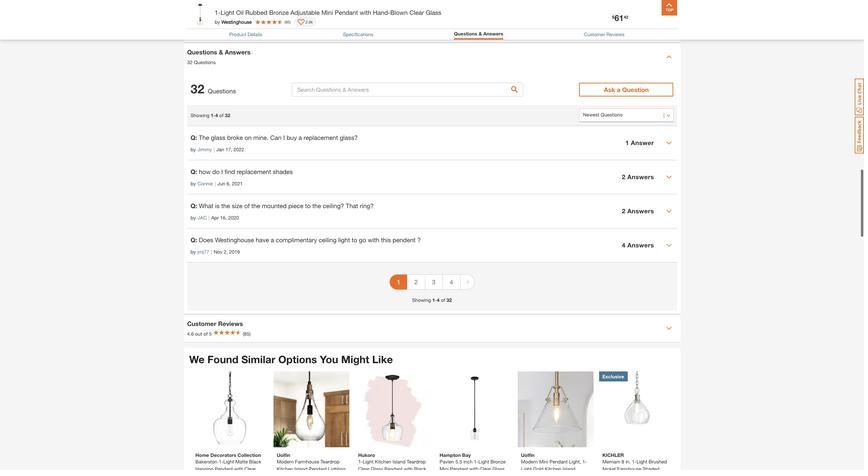 Task type: describe. For each thing, give the bounding box(es) containing it.
0 vertical spatial bronze
[[269, 9, 289, 16]]

by for how
[[191, 181, 196, 187]]

1 vertical spatial to
[[352, 236, 357, 244]]

| for what
[[209, 215, 210, 221]]

| for does
[[211, 249, 212, 255]]

by for what
[[191, 215, 196, 221]]

how
[[199, 168, 211, 176]]

navigation containing 2
[[390, 270, 475, 297]]

Search Questions & Answers text field
[[292, 83, 524, 97]]

q: for q: does westinghouse have a complimentary ceiling light to go with this pendent ?
[[191, 236, 197, 244]]

pendant inside hampton bay pavlen 5.5 inch 1-light bronze mini pendant with clear glas
[[450, 467, 468, 471]]

home decorators collection bakerston 1-light matte black hanging pendant with clea
[[195, 453, 261, 471]]

answers inside questions & answers 32 questions
[[225, 48, 251, 56]]

found
[[207, 354, 239, 366]]

pendant inside 'uolfin modern farmhouse teardrop kitchen island pendant lightin'
[[309, 467, 327, 471]]

how can we improve our product information? provide feedback. link
[[191, 29, 331, 35]]

caret image for 4 answers
[[667, 243, 672, 248]]

like
[[372, 354, 393, 366]]

top button
[[662, 0, 677, 16]]

inch
[[464, 459, 473, 465]]

specifications
[[343, 31, 373, 37]]

answers for how do i find replacement shades
[[628, 173, 654, 181]]

matte
[[235, 459, 248, 465]]

1 vertical spatial showing
[[412, 297, 431, 303]]

ul listed
[[315, 4, 336, 10]]

pendant inside uolfin modern mini pendant light, 1- light gold kitchen islan
[[550, 459, 568, 465]]

2,
[[224, 249, 228, 255]]

the
[[199, 134, 209, 141]]

)
[[290, 19, 291, 24]]

black inside home decorators collection bakerston 1-light matte black hanging pendant with clea
[[249, 459, 261, 465]]

of up glass
[[219, 113, 224, 118]]

2.0k button
[[294, 17, 316, 27]]

kichler
[[603, 453, 624, 459]]

4 link
[[443, 275, 460, 290]]

ask
[[604, 86, 615, 93]]

0 vertical spatial showing
[[191, 113, 209, 118]]

caret image for 2 answers
[[667, 175, 672, 180]]

1 horizontal spatial showing 1 - 4 of 32
[[412, 297, 452, 303]]

bay
[[462, 453, 471, 459]]

display image
[[298, 19, 305, 26]]

gold
[[533, 467, 544, 471]]

pendant inside hukoro 1-light kitchen island teardrop clear glass pendant with black
[[385, 467, 403, 471]]

kitchen inside 'uolfin modern farmhouse teardrop kitchen island pendant lightin'
[[277, 467, 293, 471]]

island inside 'uolfin modern farmhouse teardrop kitchen island pendant lightin'
[[295, 467, 308, 471]]

1- inside home decorators collection bakerston 1-light matte black hanging pendant with clea
[[219, 459, 223, 465]]

by connie | jun 6, 2021
[[191, 181, 243, 187]]

connie
[[198, 181, 213, 187]]

product details
[[229, 31, 262, 37]]

pendant inside home decorators collection bakerston 1-light matte black hanging pendant with clea
[[215, 467, 233, 471]]

3 link
[[425, 275, 443, 290]]

1 vertical spatial a
[[299, 134, 302, 141]]

rubbed
[[245, 9, 268, 16]]

hampton bay pavlen 5.5 inch 1-light bronze mini pendant with clear glas
[[440, 453, 506, 471]]

apr
[[211, 215, 219, 221]]

merriam 8 in. 1-light brushed nickel farmhouse shaded kitchen pendant hanging light with clear glass image
[[599, 372, 675, 448]]

light inside the kichler merriam 8 in. 1-light brushed nickel farmhouse shade
[[637, 459, 648, 465]]

q: does westinghouse have a complimentary ceiling light to go with this pendent ?
[[191, 236, 421, 244]]

2020
[[228, 215, 239, 221]]

jmj77 button
[[198, 248, 209, 256]]

?
[[417, 236, 421, 244]]

bronze inside hampton bay pavlen 5.5 inch 1-light bronze mini pendant with clear glas
[[491, 459, 506, 465]]

pavlen
[[440, 459, 454, 465]]

0 vertical spatial mini
[[322, 9, 333, 16]]

piece
[[288, 202, 304, 210]]

1 horizontal spatial i
[[283, 134, 285, 141]]

farmhouse inside 'uolfin modern farmhouse teardrop kitchen island pendant lightin'
[[295, 459, 319, 465]]

bakerston 1-light matte black hanging pendant with clear glass shade image
[[192, 372, 268, 448]]

ask a question
[[604, 86, 649, 93]]

buy
[[287, 134, 297, 141]]

our
[[237, 29, 245, 35]]

modern for modern farmhouse teardrop kitchen island pendant lightin
[[277, 459, 294, 465]]

bakerston
[[195, 459, 217, 465]]

by jac | apr 16, 2020
[[191, 215, 239, 221]]

glass inside hukoro 1-light kitchen island teardrop clear glass pendant with black
[[371, 467, 383, 471]]

0 horizontal spatial 1
[[211, 113, 213, 118]]

0 vertical spatial -
[[213, 113, 215, 118]]

blown
[[390, 9, 408, 16]]

we
[[211, 29, 217, 35]]

$ 61 42
[[612, 13, 629, 23]]

provide
[[292, 29, 309, 35]]

home
[[195, 453, 209, 459]]

0 vertical spatial customer
[[584, 31, 605, 37]]

pavlen 5.5 inch 1-light bronze mini pendant with clear glass shade image
[[436, 372, 512, 448]]

0 horizontal spatial replacement
[[237, 168, 271, 176]]

2021
[[232, 181, 243, 187]]

light up by westinghouse
[[221, 9, 234, 16]]

mini inside hampton bay pavlen 5.5 inch 1-light bronze mini pendant with clear glas
[[440, 467, 449, 471]]

ring?
[[360, 202, 374, 210]]

| for the
[[214, 147, 215, 152]]

0 vertical spatial glass
[[426, 9, 442, 16]]

light inside home decorators collection bakerston 1-light matte black hanging pendant with clea
[[223, 459, 234, 465]]

size
[[232, 202, 243, 210]]

light
[[338, 236, 350, 244]]

3
[[432, 278, 436, 286]]

we found similar options you might like
[[189, 354, 393, 366]]

clear for hampton bay pavlen 5.5 inch 1-light bronze mini pendant with clear glas
[[480, 467, 491, 471]]

2 for what is the size of the mounted piece to the ceiling? that ring?
[[622, 207, 626, 215]]

1 inside questions element
[[626, 139, 629, 147]]

farmhouse inside the kichler merriam 8 in. 1-light brushed nickel farmhouse shade
[[617, 467, 642, 471]]

1 vertical spatial i
[[221, 168, 223, 176]]

q: what is the size of the mounted piece to the ceiling? that ring?
[[191, 202, 374, 210]]

out
[[195, 331, 202, 337]]

that
[[346, 202, 358, 210]]

$
[[612, 14, 615, 20]]

61
[[615, 13, 624, 23]]

uolfin for uolfin modern farmhouse teardrop kitchen island pendant lightin
[[277, 453, 290, 459]]

2 answers for q: what is the size of the mounted piece to the ceiling? that ring?
[[622, 207, 654, 215]]

q: the glass broke on mine. can i buy a replacement glass?
[[191, 134, 358, 141]]

caret image for 1 answer
[[667, 140, 672, 146]]

questions element
[[187, 126, 677, 263]]

q: how do i find replacement shades
[[191, 168, 293, 176]]

1 horizontal spatial replacement
[[304, 134, 338, 141]]

with for q: does westinghouse have a complimentary ceiling light to go with this pendent ?
[[368, 236, 379, 244]]

find
[[225, 168, 235, 176]]

0 vertical spatial to
[[305, 202, 311, 210]]

17,
[[226, 147, 232, 152]]

information?
[[264, 29, 291, 35]]

by westinghouse
[[215, 19, 252, 25]]

of left the 5 in the bottom of the page
[[204, 331, 208, 337]]

mine.
[[253, 134, 269, 141]]

1 the from the left
[[221, 202, 230, 210]]

can
[[270, 134, 282, 141]]

with inside hukoro 1-light kitchen island teardrop clear glass pendant with black
[[404, 467, 413, 471]]

q: for q: the glass broke on mine. can i buy a replacement glass?
[[191, 134, 197, 141]]

adjustable
[[291, 9, 320, 16]]

of down 4 link
[[441, 297, 445, 303]]

4 answers
[[622, 242, 654, 249]]

light,
[[569, 459, 581, 465]]

feedback link image
[[855, 117, 864, 154]]

live chat image
[[855, 79, 864, 116]]

go
[[359, 236, 366, 244]]

1 vertical spatial -
[[435, 297, 437, 303]]

we
[[189, 354, 205, 366]]

2 link
[[408, 275, 425, 290]]



Task type: locate. For each thing, give the bounding box(es) containing it.
uolfin modern mini pendant light, 1- light gold kitchen islan
[[521, 453, 587, 471]]

(85)
[[243, 331, 251, 337]]

2 caret image from the top
[[667, 175, 672, 180]]

the right the is
[[221, 202, 230, 210]]

1 horizontal spatial kitchen
[[375, 459, 391, 465]]

clear
[[410, 9, 424, 16], [358, 467, 370, 471], [480, 467, 491, 471]]

q: left the
[[191, 134, 197, 141]]

ul
[[315, 4, 321, 10]]

1 horizontal spatial uolfin
[[521, 453, 535, 459]]

light down decorators
[[223, 459, 234, 465]]

black
[[249, 459, 261, 465], [414, 467, 426, 471]]

by up we on the top left
[[215, 19, 220, 25]]

1 vertical spatial island
[[295, 467, 308, 471]]

0 vertical spatial customer reviews
[[584, 31, 625, 37]]

4 q: from the top
[[191, 236, 197, 244]]

0 vertical spatial westinghouse
[[221, 19, 252, 25]]

0 vertical spatial reviews
[[607, 31, 625, 37]]

1 horizontal spatial black
[[414, 467, 426, 471]]

1 left answer
[[626, 139, 629, 147]]

replacement left the glass?
[[304, 134, 338, 141]]

island
[[393, 459, 406, 465], [295, 467, 308, 471]]

1 horizontal spatial teardrop
[[407, 459, 426, 465]]

nov
[[214, 249, 223, 255]]

bronze up (
[[269, 9, 289, 16]]

0 horizontal spatial modern
[[277, 459, 294, 465]]

& for questions & answers 32 questions
[[219, 48, 223, 56]]

the left 'ceiling?'
[[312, 202, 321, 210]]

customer reviews up the 5 in the bottom of the page
[[187, 320, 243, 328]]

replacement up 2021
[[237, 168, 271, 176]]

1- down hukoro
[[358, 459, 363, 465]]

2 horizontal spatial 1
[[626, 139, 629, 147]]

mini inside uolfin modern mini pendant light, 1- light gold kitchen islan
[[539, 459, 548, 465]]

by for does
[[191, 249, 196, 255]]

bronze right inch
[[491, 459, 506, 465]]

farmhouse
[[295, 459, 319, 465], [617, 467, 642, 471]]

uolfin inside uolfin modern mini pendant light, 1- light gold kitchen islan
[[521, 453, 535, 459]]

caret image
[[667, 54, 672, 60], [667, 209, 672, 214], [667, 243, 672, 248], [667, 326, 672, 332]]

caret image for 32
[[667, 54, 672, 60]]

1 vertical spatial customer
[[187, 320, 216, 328]]

by for the
[[191, 147, 196, 152]]

clear inside hukoro 1-light kitchen island teardrop clear glass pendant with black
[[358, 467, 370, 471]]

ceiling
[[319, 236, 337, 244]]

1 horizontal spatial farmhouse
[[617, 467, 642, 471]]

by left 'jmj77'
[[191, 249, 196, 255]]

2 answers up 4 answers
[[622, 207, 654, 215]]

to right piece
[[305, 202, 311, 210]]

0 vertical spatial 2 answers
[[622, 173, 654, 181]]

light right inch
[[479, 459, 489, 465]]

with for home decorators collection bakerston 1-light matte black hanging pendant with clea
[[234, 467, 243, 471]]

0 horizontal spatial island
[[295, 467, 308, 471]]

1- inside the kichler merriam 8 in. 1-light brushed nickel farmhouse shade
[[632, 459, 637, 465]]

caret image for 2 answers
[[667, 209, 672, 214]]

showing down '2' link
[[412, 297, 431, 303]]

0 vertical spatial a
[[617, 86, 621, 93]]

2 vertical spatial a
[[271, 236, 274, 244]]

1 vertical spatial 2 answers
[[622, 207, 654, 215]]

listed
[[322, 4, 336, 10]]

4 inside questions element
[[622, 242, 626, 249]]

pendent
[[393, 236, 416, 244]]

uolfin up gold
[[521, 453, 535, 459]]

showing 1 - 4 of 32 up the
[[191, 113, 230, 118]]

1- left and
[[215, 9, 221, 16]]

2 answers for q: how do i find replacement shades
[[622, 173, 654, 181]]

0 vertical spatial farmhouse
[[295, 459, 319, 465]]

decorators
[[211, 453, 236, 459]]

0 vertical spatial island
[[393, 459, 406, 465]]

2 vertical spatial mini
[[440, 467, 449, 471]]

modern mini pendant light, 1-light gold kitchen island pendant light with seeded glass shade image
[[518, 372, 594, 448]]

42
[[624, 14, 629, 20]]

1- right light,
[[583, 459, 587, 465]]

a right have
[[271, 236, 274, 244]]

2 the from the left
[[252, 202, 260, 210]]

0 horizontal spatial &
[[219, 48, 223, 56]]

2 horizontal spatial clear
[[480, 467, 491, 471]]

0 horizontal spatial i
[[221, 168, 223, 176]]

1 vertical spatial &
[[219, 48, 223, 56]]

2 vertical spatial 2
[[415, 278, 418, 286]]

1 teardrop from the left
[[321, 459, 340, 465]]

1 vertical spatial reviews
[[218, 320, 243, 328]]

0 horizontal spatial showing
[[191, 113, 209, 118]]

westinghouse down oil
[[221, 19, 252, 25]]

reviews down the 61
[[607, 31, 625, 37]]

options
[[278, 354, 317, 366]]

0 horizontal spatial mini
[[322, 9, 333, 16]]

1 horizontal spatial a
[[299, 134, 302, 141]]

1 vertical spatial westinghouse
[[215, 236, 254, 244]]

| left apr
[[209, 215, 210, 221]]

mini right ul
[[322, 9, 333, 16]]

i right do at the top
[[221, 168, 223, 176]]

i left buy
[[283, 134, 285, 141]]

modern farmhouse teardrop kitchen island pendant lighting maya 1-light black wood pendant light with seeded glass shade image
[[273, 372, 349, 448]]

you
[[320, 354, 338, 366]]

- up glass
[[213, 113, 215, 118]]

glass?
[[340, 134, 358, 141]]

0 horizontal spatial clear
[[358, 467, 370, 471]]

answers for does westinghouse have a complimentary ceiling light to go with this pendent ?
[[628, 242, 654, 249]]

mini up gold
[[539, 459, 548, 465]]

0 horizontal spatial farmhouse
[[295, 459, 319, 465]]

0 horizontal spatial showing 1 - 4 of 32
[[191, 113, 230, 118]]

certifications and listings
[[194, 4, 250, 10]]

0 vertical spatial replacement
[[304, 134, 338, 141]]

3 q: from the top
[[191, 202, 197, 210]]

4.6 out of 5
[[187, 331, 212, 337]]

jimmy
[[198, 147, 212, 152]]

1 vertical spatial glass
[[371, 467, 383, 471]]

westinghouse up 2019
[[215, 236, 254, 244]]

2 uolfin from the left
[[521, 453, 535, 459]]

black inside hukoro 1-light kitchen island teardrop clear glass pendant with black
[[414, 467, 426, 471]]

0 horizontal spatial customer reviews
[[187, 320, 243, 328]]

32 inside questions & answers 32 questions
[[187, 59, 193, 65]]

1 horizontal spatial customer
[[584, 31, 605, 37]]

0 vertical spatial &
[[479, 31, 482, 37]]

0 horizontal spatial glass
[[371, 467, 383, 471]]

0 horizontal spatial to
[[305, 202, 311, 210]]

1 horizontal spatial glass
[[426, 9, 442, 16]]

2 vertical spatial 1
[[432, 297, 435, 303]]

light right 'in.'
[[637, 459, 648, 465]]

1 uolfin from the left
[[277, 453, 290, 459]]

0 horizontal spatial teardrop
[[321, 459, 340, 465]]

nickel
[[603, 467, 616, 471]]

2 inside navigation
[[415, 278, 418, 286]]

jimmy button
[[198, 146, 212, 153]]

a inside button
[[617, 86, 621, 93]]

1 horizontal spatial clear
[[410, 9, 424, 16]]

clear for 1-light oil rubbed bronze adjustable mini pendant with hand-blown clear glass
[[410, 9, 424, 16]]

-
[[213, 113, 215, 118], [435, 297, 437, 303]]

1 q: from the top
[[191, 134, 197, 141]]

(
[[285, 19, 286, 24]]

navigation
[[390, 270, 475, 297]]

of right size
[[244, 202, 250, 210]]

mounted
[[262, 202, 287, 210]]

2 horizontal spatial kitchen
[[545, 467, 561, 471]]

teardrop inside 'uolfin modern farmhouse teardrop kitchen island pendant lightin'
[[321, 459, 340, 465]]

1 vertical spatial showing 1 - 4 of 32
[[412, 297, 452, 303]]

customer reviews button
[[584, 31, 625, 37], [584, 31, 625, 37]]

& inside questions & answers 32 questions
[[219, 48, 223, 56]]

light
[[221, 9, 234, 16], [223, 459, 234, 465], [363, 459, 374, 465], [479, 459, 489, 465], [637, 459, 648, 465], [521, 467, 532, 471]]

2 q: from the top
[[191, 168, 197, 176]]

uolfin right collection
[[277, 453, 290, 459]]

0 horizontal spatial kitchen
[[277, 467, 293, 471]]

glass
[[211, 134, 226, 141]]

merriam
[[603, 459, 620, 465]]

by left connie at the top
[[191, 181, 196, 187]]

1 horizontal spatial island
[[393, 459, 406, 465]]

light inside hampton bay pavlen 5.5 inch 1-light bronze mini pendant with clear glas
[[479, 459, 489, 465]]

3 the from the left
[[312, 202, 321, 210]]

1 horizontal spatial to
[[352, 236, 357, 244]]

showing
[[191, 113, 209, 118], [412, 297, 431, 303]]

| for how
[[215, 181, 216, 187]]

1 horizontal spatial reviews
[[607, 31, 625, 37]]

with inside questions element
[[368, 236, 379, 244]]

1 horizontal spatial &
[[479, 31, 482, 37]]

a
[[617, 86, 621, 93], [299, 134, 302, 141], [271, 236, 274, 244]]

- down 3 link
[[435, 297, 437, 303]]

2 horizontal spatial the
[[312, 202, 321, 210]]

the
[[221, 202, 230, 210], [252, 202, 260, 210], [312, 202, 321, 210]]

q: left does at bottom left
[[191, 236, 197, 244]]

| left jun
[[215, 181, 216, 187]]

with inside home decorators collection bakerston 1-light matte black hanging pendant with clea
[[234, 467, 243, 471]]

showing up the
[[191, 113, 209, 118]]

2 for how do i find replacement shades
[[622, 173, 626, 181]]

0 horizontal spatial black
[[249, 459, 261, 465]]

0 horizontal spatial bronze
[[269, 9, 289, 16]]

of inside questions element
[[244, 202, 250, 210]]

is
[[215, 202, 220, 210]]

2 2 answers from the top
[[622, 207, 654, 215]]

mini down the pavlen
[[440, 467, 449, 471]]

2 modern from the left
[[521, 459, 538, 465]]

1 modern from the left
[[277, 459, 294, 465]]

uolfin inside 'uolfin modern farmhouse teardrop kitchen island pendant lightin'
[[277, 453, 290, 459]]

westinghouse
[[221, 19, 252, 25], [215, 236, 254, 244]]

0 vertical spatial showing 1 - 4 of 32
[[191, 113, 230, 118]]

caret image
[[667, 140, 672, 146], [667, 175, 672, 180]]

on
[[245, 134, 252, 141]]

1-light oil rubbed bronze adjustable mini pendant with hand-blown clear glass
[[215, 9, 442, 16]]

customer reviews down $
[[584, 31, 625, 37]]

how can we improve our product information? provide feedback.
[[191, 29, 331, 35]]

by jmj77 | nov 2, 2019
[[191, 249, 240, 255]]

16,
[[220, 215, 227, 221]]

details
[[248, 31, 262, 37]]

showing 1 - 4 of 32 down 3 link
[[412, 297, 452, 303]]

0 horizontal spatial customer
[[187, 320, 216, 328]]

85
[[286, 19, 290, 24]]

1 vertical spatial bronze
[[491, 459, 506, 465]]

uolfin for uolfin modern mini pendant light, 1- light gold kitchen islan
[[521, 453, 535, 459]]

answers for what is the size of the mounted piece to the ceiling? that ring?
[[628, 207, 654, 215]]

|
[[214, 147, 215, 152], [215, 181, 216, 187], [209, 215, 210, 221], [211, 249, 212, 255]]

the left mounted
[[252, 202, 260, 210]]

( 85 )
[[285, 19, 291, 24]]

q: left what
[[191, 202, 197, 210]]

0 vertical spatial caret image
[[667, 140, 672, 146]]

kichler merriam 8 in. 1-light brushed nickel farmhouse shade
[[603, 453, 670, 471]]

westinghouse inside questions element
[[215, 236, 254, 244]]

kitchen inside uolfin modern mini pendant light, 1- light gold kitchen islan
[[545, 467, 561, 471]]

1 horizontal spatial customer reviews
[[584, 31, 625, 37]]

| left jan
[[214, 147, 215, 152]]

1-light kitchen island teardrop clear glass pendant with black image
[[355, 372, 431, 448]]

hanging
[[195, 467, 214, 471]]

specifications button
[[343, 31, 373, 37], [343, 31, 373, 37]]

1- right inch
[[474, 459, 479, 465]]

kitchen inside hukoro 1-light kitchen island teardrop clear glass pendant with black
[[375, 459, 391, 465]]

4 inside 4 link
[[450, 278, 453, 286]]

2 horizontal spatial a
[[617, 86, 621, 93]]

2.0k
[[306, 19, 313, 24]]

1- inside hukoro 1-light kitchen island teardrop clear glass pendant with black
[[358, 459, 363, 465]]

modern inside uolfin modern mini pendant light, 1- light gold kitchen islan
[[521, 459, 538, 465]]

1- right 'in.'
[[632, 459, 637, 465]]

listings
[[233, 4, 250, 10]]

with inside hampton bay pavlen 5.5 inch 1-light bronze mini pendant with clear glas
[[470, 467, 479, 471]]

by left the jac button
[[191, 215, 196, 221]]

light left gold
[[521, 467, 532, 471]]

0 vertical spatial 2
[[622, 173, 626, 181]]

exclusive
[[603, 374, 624, 380]]

answer
[[631, 139, 654, 147]]

1 caret image from the top
[[667, 54, 672, 60]]

product image image
[[189, 3, 211, 26]]

| left nov
[[211, 249, 212, 255]]

a right buy
[[299, 134, 302, 141]]

2 caret image from the top
[[667, 209, 672, 214]]

1 caret image from the top
[[667, 140, 672, 146]]

island inside hukoro 1-light kitchen island teardrop clear glass pendant with black
[[393, 459, 406, 465]]

clear inside hampton bay pavlen 5.5 inch 1-light bronze mini pendant with clear glas
[[480, 467, 491, 471]]

0 vertical spatial i
[[283, 134, 285, 141]]

teardrop
[[321, 459, 340, 465], [407, 459, 426, 465]]

6,
[[227, 181, 231, 187]]

how
[[191, 29, 201, 35]]

hukoro 1-light kitchen island teardrop clear glass pendant with black
[[358, 453, 426, 471]]

0 horizontal spatial -
[[213, 113, 215, 118]]

what
[[199, 202, 213, 210]]

questions
[[454, 31, 478, 37], [187, 48, 217, 56], [194, 59, 216, 65], [208, 87, 236, 95]]

0 vertical spatial black
[[249, 459, 261, 465]]

2022
[[234, 147, 244, 152]]

0 horizontal spatial the
[[221, 202, 230, 210]]

0 horizontal spatial reviews
[[218, 320, 243, 328]]

broke
[[227, 134, 243, 141]]

certifications
[[194, 4, 223, 10]]

teardrop inside hukoro 1-light kitchen island teardrop clear glass pendant with black
[[407, 459, 426, 465]]

light inside uolfin modern mini pendant light, 1- light gold kitchen islan
[[521, 467, 532, 471]]

can
[[202, 29, 210, 35]]

q: for q: what is the size of the mounted piece to the ceiling? that ring?
[[191, 202, 197, 210]]

1 down 3 link
[[432, 297, 435, 303]]

a right ask
[[617, 86, 621, 93]]

1 horizontal spatial modern
[[521, 459, 538, 465]]

collection
[[238, 453, 261, 459]]

modern inside 'uolfin modern farmhouse teardrop kitchen island pendant lightin'
[[277, 459, 294, 465]]

questions inside 32 questions
[[208, 87, 236, 95]]

reviews up the (85)
[[218, 320, 243, 328]]

hand-
[[373, 9, 390, 16]]

8
[[622, 459, 625, 465]]

2 answers down 1 answer
[[622, 173, 654, 181]]

1 vertical spatial farmhouse
[[617, 467, 642, 471]]

in.
[[626, 459, 631, 465]]

1 horizontal spatial bronze
[[491, 459, 506, 465]]

1 up glass
[[211, 113, 213, 118]]

1 vertical spatial caret image
[[667, 175, 672, 180]]

2019
[[229, 249, 240, 255]]

3 caret image from the top
[[667, 243, 672, 248]]

light down hukoro
[[363, 459, 374, 465]]

might
[[341, 354, 369, 366]]

2 teardrop from the left
[[407, 459, 426, 465]]

0 horizontal spatial a
[[271, 236, 274, 244]]

4 caret image from the top
[[667, 326, 672, 332]]

1 horizontal spatial the
[[252, 202, 260, 210]]

0 horizontal spatial uolfin
[[277, 453, 290, 459]]

of
[[219, 113, 224, 118], [244, 202, 250, 210], [441, 297, 445, 303], [204, 331, 208, 337]]

questions & answers
[[454, 31, 503, 37]]

i
[[283, 134, 285, 141], [221, 168, 223, 176]]

2 horizontal spatial mini
[[539, 459, 548, 465]]

1 vertical spatial replacement
[[237, 168, 271, 176]]

q: left the how
[[191, 168, 197, 176]]

1 2 answers from the top
[[622, 173, 654, 181]]

1 vertical spatial mini
[[539, 459, 548, 465]]

1- inside hampton bay pavlen 5.5 inch 1-light bronze mini pendant with clear glas
[[474, 459, 479, 465]]

& for questions & answers
[[479, 31, 482, 37]]

product
[[229, 31, 246, 37]]

4
[[215, 113, 218, 118], [622, 242, 626, 249], [450, 278, 453, 286], [437, 297, 440, 303]]

q: for q: how do i find replacement shades
[[191, 168, 197, 176]]

1- down decorators
[[219, 459, 223, 465]]

by left the 'jimmy' button
[[191, 147, 196, 152]]

1 horizontal spatial mini
[[440, 467, 449, 471]]

modern for modern mini pendant light, 1- light gold kitchen islan
[[521, 459, 538, 465]]

jun
[[217, 181, 225, 187]]

1 horizontal spatial 1
[[432, 297, 435, 303]]

1 horizontal spatial showing
[[412, 297, 431, 303]]

light inside hukoro 1-light kitchen island teardrop clear glass pendant with black
[[363, 459, 374, 465]]

jan
[[216, 147, 224, 152]]

1 vertical spatial customer reviews
[[187, 320, 243, 328]]

with for hampton bay pavlen 5.5 inch 1-light bronze mini pendant with clear glas
[[470, 467, 479, 471]]

1 vertical spatial 2
[[622, 207, 626, 215]]

jac button
[[198, 214, 207, 221]]

1 vertical spatial black
[[414, 467, 426, 471]]

1 horizontal spatial -
[[435, 297, 437, 303]]

to left go
[[352, 236, 357, 244]]

1- inside uolfin modern mini pendant light, 1- light gold kitchen islan
[[583, 459, 587, 465]]



Task type: vqa. For each thing, say whether or not it's contained in the screenshot.
by Westinghouse
yes



